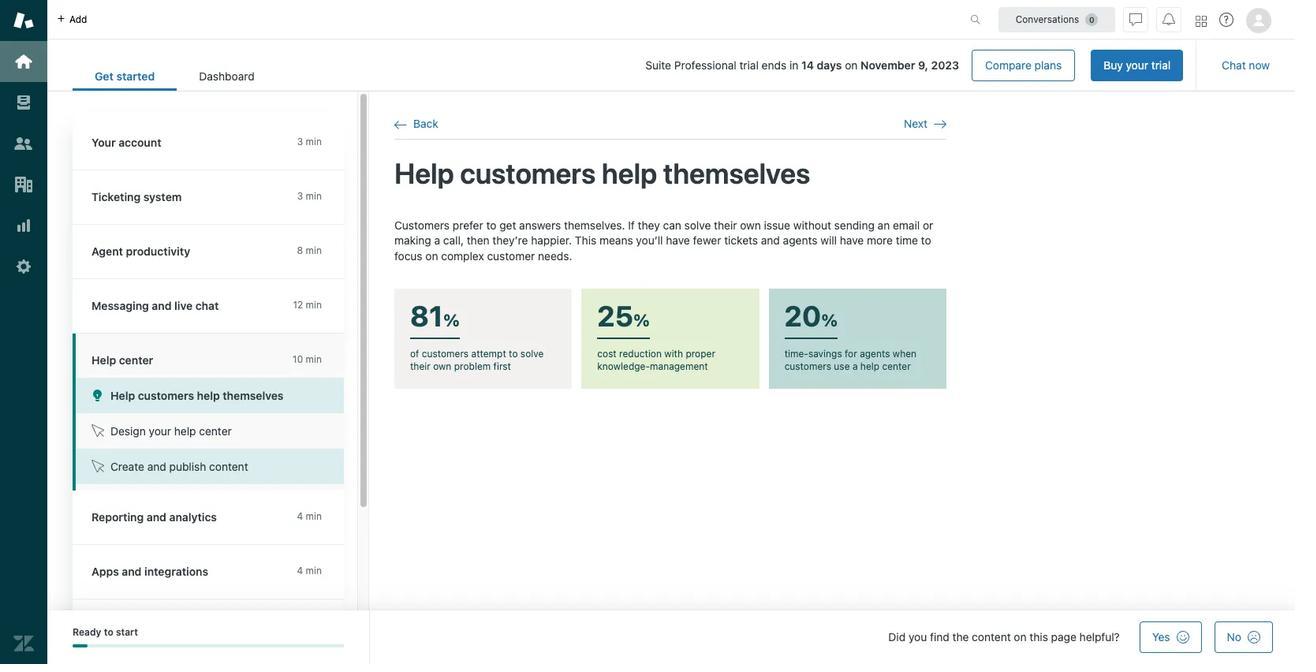 Task type: vqa. For each thing, say whether or not it's contained in the screenshot.
20 %
yes



Task type: describe. For each thing, give the bounding box(es) containing it.
12 min
[[293, 299, 322, 311]]

buy
[[1104, 58, 1123, 72]]

min for reporting and analytics
[[306, 511, 322, 522]]

add button
[[47, 0, 97, 39]]

help inside content-title region
[[395, 156, 454, 190]]

and inside customers prefer to get answers themselves. if they can solve their own issue without sending an email or making a call, then they're happier. this means you'll have fewer tickets and agents will have more time to focus on complex customer needs.
[[761, 234, 780, 247]]

ticketing system
[[92, 190, 182, 204]]

for
[[845, 348, 858, 360]]

suite professional trial ends in 14 days on november 9, 2023
[[646, 58, 960, 72]]

25
[[598, 299, 634, 333]]

call,
[[443, 234, 464, 247]]

design your help center
[[110, 425, 232, 438]]

81
[[410, 299, 444, 333]]

happier.
[[531, 234, 572, 247]]

12
[[293, 299, 303, 311]]

zendesk image
[[13, 634, 34, 654]]

and for create and publish content
[[147, 460, 166, 473]]

publish
[[169, 460, 206, 473]]

a inside time-savings for agents when customers use a help center
[[853, 361, 858, 373]]

cost
[[598, 348, 617, 360]]

time
[[896, 234, 918, 247]]

answers
[[519, 218, 561, 232]]

progress-bar progress bar
[[73, 645, 344, 648]]

3 for system
[[297, 190, 303, 202]]

you
[[909, 630, 927, 644]]

views image
[[13, 92, 34, 113]]

conversations
[[1016, 13, 1080, 25]]

will
[[821, 234, 837, 247]]

4 min for analytics
[[297, 511, 322, 522]]

% for 20
[[822, 310, 838, 330]]

progress bar image
[[73, 645, 88, 648]]

1 have from the left
[[666, 234, 690, 247]]

on inside "footer"
[[1014, 630, 1027, 644]]

help inside content-title region
[[602, 156, 658, 190]]

get
[[95, 69, 114, 83]]

get started
[[95, 69, 155, 83]]

create and publish content
[[110, 460, 248, 473]]

create and publish content button
[[76, 449, 344, 485]]

time-
[[785, 348, 809, 360]]

compare plans
[[986, 58, 1062, 72]]

an
[[878, 218, 890, 232]]

and for messaging and live chat
[[152, 299, 172, 312]]

8
[[297, 245, 303, 256]]

get help image
[[1220, 13, 1234, 27]]

management
[[650, 361, 708, 373]]

2 have from the left
[[840, 234, 864, 247]]

then
[[467, 234, 490, 247]]

and for apps and integrations
[[122, 565, 142, 578]]

issue
[[764, 218, 791, 232]]

ends
[[762, 58, 787, 72]]

now
[[1249, 58, 1270, 72]]

get started image
[[13, 51, 34, 72]]

help customers help themselves button
[[76, 378, 344, 413]]

use
[[834, 361, 850, 373]]

november
[[861, 58, 916, 72]]

notifications image
[[1163, 13, 1176, 26]]

days
[[817, 58, 842, 72]]

when
[[893, 348, 917, 360]]

center inside button
[[199, 425, 232, 438]]

professional
[[675, 58, 737, 72]]

20 %
[[785, 299, 838, 333]]

they
[[638, 218, 660, 232]]

messaging
[[92, 299, 149, 312]]

live
[[174, 299, 193, 312]]

3 min for ticketing system
[[297, 190, 322, 202]]

buy your trial button
[[1091, 50, 1184, 81]]

organizations image
[[13, 174, 34, 195]]

sending
[[835, 218, 875, 232]]

min for ticketing system
[[306, 190, 322, 202]]

chat now button
[[1210, 50, 1283, 81]]

10
[[293, 354, 303, 365]]

themselves inside button
[[223, 389, 284, 402]]

% for 25
[[634, 310, 650, 330]]

section containing suite professional trial ends in
[[289, 50, 1184, 81]]

4 for apps and integrations
[[297, 565, 303, 577]]

footer containing did you find the content on this page helpful?
[[47, 611, 1296, 664]]

or
[[923, 218, 934, 232]]

and for reporting and analytics
[[147, 511, 166, 524]]

no
[[1228, 630, 1242, 644]]

if
[[628, 218, 635, 232]]

2023
[[932, 58, 960, 72]]

page
[[1052, 630, 1077, 644]]

chat now
[[1222, 58, 1270, 72]]

tickets
[[725, 234, 758, 247]]

a inside customers prefer to get answers themselves. if they can solve their own issue without sending an email or making a call, then they're happier. this means you'll have fewer tickets and agents will have more time to focus on complex customer needs.
[[434, 234, 440, 247]]

% for 81
[[444, 310, 460, 330]]

create
[[110, 460, 144, 473]]

compare plans button
[[972, 50, 1076, 81]]

4 for reporting and analytics
[[297, 511, 303, 522]]

dashboard tab
[[177, 62, 277, 91]]

savings
[[809, 348, 843, 360]]

10 min
[[293, 354, 322, 365]]

no button
[[1215, 622, 1274, 653]]

help inside button
[[110, 389, 135, 402]]

min for messaging and live chat
[[306, 299, 322, 311]]

back
[[413, 117, 439, 130]]

customers image
[[13, 133, 34, 154]]

min for apps and integrations
[[306, 565, 322, 577]]

help inside "heading"
[[92, 354, 116, 367]]

messaging and live chat
[[92, 299, 219, 312]]

email
[[893, 218, 920, 232]]

trial for professional
[[740, 58, 759, 72]]

chat
[[1222, 58, 1247, 72]]

main element
[[0, 0, 47, 664]]

analytics
[[169, 511, 217, 524]]

complex
[[441, 249, 484, 263]]

buy your trial
[[1104, 58, 1171, 72]]

help inside time-savings for agents when customers use a help center
[[861, 361, 880, 373]]

their inside of customers attempt to solve their own problem first
[[410, 361, 431, 373]]

they're
[[493, 234, 528, 247]]

design
[[110, 425, 146, 438]]

agents inside time-savings for agents when customers use a help center
[[860, 348, 890, 360]]

your account
[[92, 136, 161, 149]]

zendesk products image
[[1196, 15, 1207, 26]]

content-title region
[[395, 156, 947, 192]]

compare
[[986, 58, 1032, 72]]

3 for account
[[297, 136, 303, 148]]

solve inside customers prefer to get answers themselves. if they can solve their own issue without sending an email or making a call, then they're happier. this means you'll have fewer tickets and agents will have more time to focus on complex customer needs.
[[685, 218, 711, 232]]

helpful?
[[1080, 630, 1120, 644]]

can
[[663, 218, 682, 232]]

design your help center button
[[76, 413, 344, 449]]



Task type: locate. For each thing, give the bounding box(es) containing it.
help customers help themselves inside button
[[110, 389, 284, 402]]

customer
[[487, 249, 535, 263]]

0 horizontal spatial your
[[149, 425, 171, 438]]

9,
[[919, 58, 929, 72]]

1 trial from the left
[[740, 58, 759, 72]]

0 vertical spatial solve
[[685, 218, 711, 232]]

your
[[1126, 58, 1149, 72], [149, 425, 171, 438]]

own inside of customers attempt to solve their own problem first
[[433, 361, 452, 373]]

0 vertical spatial your
[[1126, 58, 1149, 72]]

0 vertical spatial help
[[395, 156, 454, 190]]

and inside button
[[147, 460, 166, 473]]

% up savings
[[822, 310, 838, 330]]

help up if
[[602, 156, 658, 190]]

themselves.
[[564, 218, 625, 232]]

your right buy
[[1126, 58, 1149, 72]]

0 horizontal spatial on
[[426, 249, 438, 263]]

0 vertical spatial 3
[[297, 136, 303, 148]]

1 vertical spatial your
[[149, 425, 171, 438]]

min for help center
[[306, 354, 322, 365]]

1 horizontal spatial center
[[199, 425, 232, 438]]

productivity
[[126, 245, 190, 258]]

2 3 min from the top
[[297, 190, 322, 202]]

trial inside button
[[1152, 58, 1171, 72]]

section
[[289, 50, 1184, 81]]

20
[[785, 299, 822, 333]]

to left get at the top left of the page
[[486, 218, 497, 232]]

with
[[665, 348, 683, 360]]

1 vertical spatial on
[[426, 249, 438, 263]]

% inside 20 %
[[822, 310, 838, 330]]

0 horizontal spatial have
[[666, 234, 690, 247]]

start
[[116, 627, 138, 638]]

plans
[[1035, 58, 1062, 72]]

help up publish
[[174, 425, 196, 438]]

0 horizontal spatial a
[[434, 234, 440, 247]]

solve right "attempt"
[[521, 348, 544, 360]]

a left call,
[[434, 234, 440, 247]]

2 % from the left
[[634, 310, 650, 330]]

content right the at the bottom right of the page
[[972, 630, 1011, 644]]

button displays agent's chat status as invisible. image
[[1130, 13, 1143, 26]]

integrations
[[144, 565, 208, 578]]

system
[[143, 190, 182, 204]]

8 min
[[297, 245, 322, 256]]

reporting and analytics
[[92, 511, 217, 524]]

tab list
[[73, 62, 277, 91]]

customers inside of customers attempt to solve their own problem first
[[422, 348, 469, 360]]

0 vertical spatial themselves
[[664, 156, 811, 190]]

agent
[[92, 245, 123, 258]]

1 vertical spatial content
[[972, 630, 1011, 644]]

2 horizontal spatial %
[[822, 310, 838, 330]]

0 horizontal spatial themselves
[[223, 389, 284, 402]]

on inside section
[[845, 58, 858, 72]]

trial down notifications "icon"
[[1152, 58, 1171, 72]]

agents down without
[[783, 234, 818, 247]]

center down when on the bottom right of page
[[883, 361, 911, 373]]

0 horizontal spatial center
[[119, 354, 153, 367]]

1 3 from the top
[[297, 136, 303, 148]]

1 horizontal spatial a
[[853, 361, 858, 373]]

to left start in the left of the page
[[104, 627, 113, 638]]

did
[[889, 630, 906, 644]]

1 horizontal spatial help customers help themselves
[[395, 156, 811, 190]]

1 horizontal spatial have
[[840, 234, 864, 247]]

1 vertical spatial a
[[853, 361, 858, 373]]

and left live
[[152, 299, 172, 312]]

customers up "problem"
[[422, 348, 469, 360]]

reduction
[[620, 348, 662, 360]]

14
[[802, 58, 814, 72]]

customers up answers
[[460, 156, 596, 190]]

0 vertical spatial agents
[[783, 234, 818, 247]]

0 horizontal spatial content
[[209, 460, 248, 473]]

1 horizontal spatial %
[[634, 310, 650, 330]]

4 min from the top
[[306, 299, 322, 311]]

of
[[410, 348, 419, 360]]

2 trial from the left
[[1152, 58, 1171, 72]]

prefer
[[453, 218, 483, 232]]

themselves up design your help center button
[[223, 389, 284, 402]]

trial for your
[[1152, 58, 1171, 72]]

to inside "footer"
[[104, 627, 113, 638]]

1 horizontal spatial trial
[[1152, 58, 1171, 72]]

fewer
[[693, 234, 722, 247]]

time-savings for agents when customers use a help center
[[785, 348, 917, 373]]

help customers help themselves inside content-title region
[[395, 156, 811, 190]]

0 horizontal spatial %
[[444, 310, 460, 330]]

dashboard
[[199, 69, 255, 83]]

your for design
[[149, 425, 171, 438]]

2 4 from the top
[[297, 565, 303, 577]]

0 vertical spatial 4 min
[[297, 511, 322, 522]]

ready
[[73, 627, 101, 638]]

3
[[297, 136, 303, 148], [297, 190, 303, 202]]

and right apps
[[122, 565, 142, 578]]

zendesk support image
[[13, 10, 34, 31]]

next
[[904, 117, 928, 130]]

help customers help themselves up design your help center button
[[110, 389, 284, 402]]

0 vertical spatial content
[[209, 460, 248, 473]]

6 min from the top
[[306, 511, 322, 522]]

4
[[297, 511, 303, 522], [297, 565, 303, 577]]

agents inside customers prefer to get answers themselves. if they can solve their own issue without sending an email or making a call, then they're happier. this means you'll have fewer tickets and agents will have more time to focus on complex customer needs.
[[783, 234, 818, 247]]

%
[[444, 310, 460, 330], [634, 310, 650, 330], [822, 310, 838, 330]]

help customers help themselves
[[395, 156, 811, 190], [110, 389, 284, 402]]

1 vertical spatial themselves
[[223, 389, 284, 402]]

content down design your help center button
[[209, 460, 248, 473]]

customers inside help customers help themselves button
[[138, 389, 194, 402]]

account
[[119, 136, 161, 149]]

1 min from the top
[[306, 136, 322, 148]]

own inside customers prefer to get answers themselves. if they can solve their own issue without sending an email or making a call, then they're happier. this means you'll have fewer tickets and agents will have more time to focus on complex customer needs.
[[740, 218, 761, 232]]

2 min from the top
[[306, 190, 322, 202]]

1 vertical spatial 3 min
[[297, 190, 322, 202]]

1 horizontal spatial themselves
[[664, 156, 811, 190]]

1 horizontal spatial solve
[[685, 218, 711, 232]]

1 % from the left
[[444, 310, 460, 330]]

2 4 min from the top
[[297, 565, 322, 577]]

2 3 from the top
[[297, 190, 303, 202]]

customers up design your help center at the bottom of the page
[[138, 389, 194, 402]]

% up of customers attempt to solve their own problem first
[[444, 310, 460, 330]]

to up first
[[509, 348, 518, 360]]

your
[[92, 136, 116, 149]]

started
[[116, 69, 155, 83]]

min inside 'help center' "heading"
[[306, 354, 322, 365]]

0 vertical spatial own
[[740, 218, 761, 232]]

their
[[714, 218, 737, 232], [410, 361, 431, 373]]

footer
[[47, 611, 1296, 664]]

1 3 min from the top
[[297, 136, 322, 148]]

center inside "heading"
[[119, 354, 153, 367]]

solve inside of customers attempt to solve their own problem first
[[521, 348, 544, 360]]

min
[[306, 136, 322, 148], [306, 190, 322, 202], [306, 245, 322, 256], [306, 299, 322, 311], [306, 354, 322, 365], [306, 511, 322, 522], [306, 565, 322, 577]]

0 vertical spatial on
[[845, 58, 858, 72]]

0 horizontal spatial help customers help themselves
[[110, 389, 284, 402]]

help center heading
[[73, 334, 344, 378]]

add
[[69, 13, 87, 25]]

% inside 81 %
[[444, 310, 460, 330]]

1 4 min from the top
[[297, 511, 322, 522]]

% up reduction
[[634, 310, 650, 330]]

1 horizontal spatial own
[[740, 218, 761, 232]]

1 vertical spatial solve
[[521, 348, 544, 360]]

1 4 from the top
[[297, 511, 303, 522]]

2 vertical spatial on
[[1014, 630, 1027, 644]]

your for buy
[[1126, 58, 1149, 72]]

customers down time-
[[785, 361, 832, 373]]

center down messaging
[[119, 354, 153, 367]]

next button
[[904, 117, 947, 131]]

your inside section
[[1126, 58, 1149, 72]]

chat
[[195, 299, 219, 312]]

agent productivity
[[92, 245, 190, 258]]

to inside of customers attempt to solve their own problem first
[[509, 348, 518, 360]]

yes
[[1153, 630, 1171, 644]]

1 vertical spatial own
[[433, 361, 452, 373]]

0 horizontal spatial trial
[[740, 58, 759, 72]]

means
[[600, 234, 633, 247]]

0 vertical spatial 4
[[297, 511, 303, 522]]

help
[[602, 156, 658, 190], [861, 361, 880, 373], [197, 389, 220, 402], [174, 425, 196, 438]]

0 vertical spatial a
[[434, 234, 440, 247]]

2 horizontal spatial center
[[883, 361, 911, 373]]

1 vertical spatial 4 min
[[297, 565, 322, 577]]

min for agent productivity
[[306, 245, 322, 256]]

apps
[[92, 565, 119, 578]]

customers inside time-savings for agents when customers use a help center
[[785, 361, 832, 373]]

% inside 25 %
[[634, 310, 650, 330]]

and left analytics
[[147, 511, 166, 524]]

0 vertical spatial their
[[714, 218, 737, 232]]

yes button
[[1140, 622, 1202, 653]]

region containing 81
[[395, 217, 947, 389]]

help down help center
[[110, 389, 135, 402]]

the
[[953, 630, 969, 644]]

their up tickets
[[714, 218, 737, 232]]

min for your account
[[306, 136, 322, 148]]

agents right for
[[860, 348, 890, 360]]

3 min for your account
[[297, 136, 322, 148]]

5 min from the top
[[306, 354, 322, 365]]

1 vertical spatial help
[[92, 354, 116, 367]]

1 vertical spatial 4
[[297, 565, 303, 577]]

knowledge-
[[598, 361, 650, 373]]

trial left ends
[[740, 58, 759, 72]]

get
[[500, 218, 516, 232]]

cost reduction with proper knowledge-management
[[598, 348, 716, 373]]

without
[[794, 218, 832, 232]]

problem
[[454, 361, 491, 373]]

content inside button
[[209, 460, 248, 473]]

help up design your help center button
[[197, 389, 220, 402]]

on right 'days'
[[845, 58, 858, 72]]

November 9, 2023 text field
[[861, 58, 960, 72]]

7 min from the top
[[306, 565, 322, 577]]

1 horizontal spatial their
[[714, 218, 737, 232]]

admin image
[[13, 256, 34, 277]]

0 vertical spatial help customers help themselves
[[395, 156, 811, 190]]

0 horizontal spatial agents
[[783, 234, 818, 247]]

0 horizontal spatial their
[[410, 361, 431, 373]]

suite
[[646, 58, 672, 72]]

you'll
[[636, 234, 663, 247]]

help customers help themselves up themselves.
[[395, 156, 811, 190]]

1 horizontal spatial content
[[972, 630, 1011, 644]]

customers
[[395, 218, 450, 232]]

0 horizontal spatial solve
[[521, 348, 544, 360]]

own up tickets
[[740, 218, 761, 232]]

region
[[395, 217, 947, 389]]

0 vertical spatial 3 min
[[297, 136, 322, 148]]

themselves inside content-title region
[[664, 156, 811, 190]]

help right use
[[861, 361, 880, 373]]

their down of
[[410, 361, 431, 373]]

3 min from the top
[[306, 245, 322, 256]]

your right design
[[149, 425, 171, 438]]

have down can
[[666, 234, 690, 247]]

making
[[395, 234, 431, 247]]

on right focus
[[426, 249, 438, 263]]

0 horizontal spatial own
[[433, 361, 452, 373]]

81 %
[[410, 299, 460, 333]]

their inside customers prefer to get answers themselves. if they can solve their own issue without sending an email or making a call, then they're happier. this means you'll have fewer tickets and agents will have more time to focus on complex customer needs.
[[714, 218, 737, 232]]

1 vertical spatial their
[[410, 361, 431, 373]]

customers inside content-title region
[[460, 156, 596, 190]]

reporting image
[[13, 215, 34, 236]]

this
[[575, 234, 597, 247]]

to down or
[[921, 234, 932, 247]]

help
[[395, 156, 454, 190], [92, 354, 116, 367], [110, 389, 135, 402]]

center down help customers help themselves button
[[199, 425, 232, 438]]

1 horizontal spatial your
[[1126, 58, 1149, 72]]

on left this
[[1014, 630, 1027, 644]]

attempt
[[471, 348, 506, 360]]

center inside time-savings for agents when customers use a help center
[[883, 361, 911, 373]]

1 horizontal spatial on
[[845, 58, 858, 72]]

ready to start
[[73, 627, 138, 638]]

2 horizontal spatial on
[[1014, 630, 1027, 644]]

1 vertical spatial agents
[[860, 348, 890, 360]]

find
[[930, 630, 950, 644]]

and right create
[[147, 460, 166, 473]]

solve up fewer
[[685, 218, 711, 232]]

needs.
[[538, 249, 572, 263]]

1 vertical spatial help customers help themselves
[[110, 389, 284, 402]]

on inside customers prefer to get answers themselves. if they can solve their own issue without sending an email or making a call, then they're happier. this means you'll have fewer tickets and agents will have more time to focus on complex customer needs.
[[426, 249, 438, 263]]

3 % from the left
[[822, 310, 838, 330]]

1 vertical spatial 3
[[297, 190, 303, 202]]

tab list containing get started
[[73, 62, 277, 91]]

have down sending at the top right of page
[[840, 234, 864, 247]]

help down messaging
[[92, 354, 116, 367]]

a right use
[[853, 361, 858, 373]]

proper
[[686, 348, 716, 360]]

and down the issue
[[761, 234, 780, 247]]

help down "back" at the top of page
[[395, 156, 454, 190]]

3 min
[[297, 136, 322, 148], [297, 190, 322, 202]]

own left "problem"
[[433, 361, 452, 373]]

this
[[1030, 630, 1049, 644]]

2 vertical spatial help
[[110, 389, 135, 402]]

back button
[[395, 117, 439, 131]]

themselves up the issue
[[664, 156, 811, 190]]

customers prefer to get answers themselves. if they can solve their own issue without sending an email or making a call, then they're happier. this means you'll have fewer tickets and agents will have more time to focus on complex customer needs.
[[395, 218, 934, 263]]

4 min for integrations
[[297, 565, 322, 577]]

customers
[[460, 156, 596, 190], [422, 348, 469, 360], [785, 361, 832, 373], [138, 389, 194, 402]]

1 horizontal spatial agents
[[860, 348, 890, 360]]



